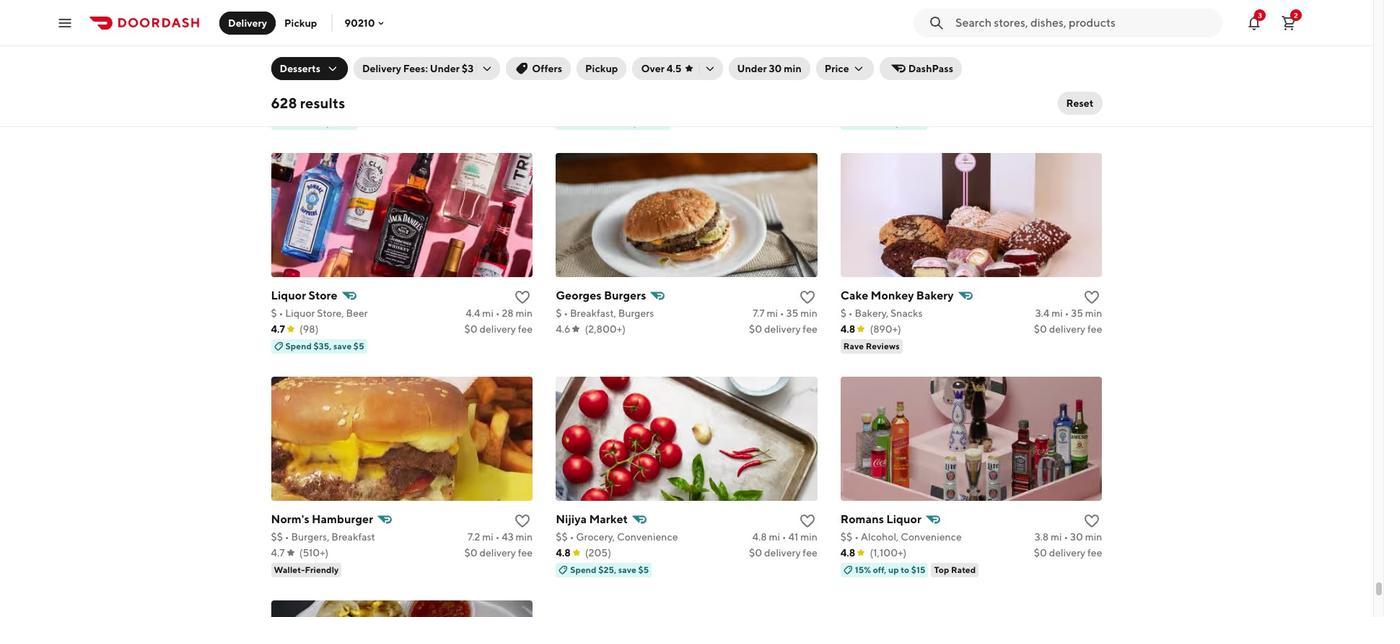 Task type: vqa. For each thing, say whether or not it's contained in the screenshot.
4.6 corresponding to (177)
yes



Task type: describe. For each thing, give the bounding box(es) containing it.
click to add this store to your saved list image for norm's hamburger
[[514, 512, 531, 530]]

0 horizontal spatial pickup
[[284, 17, 317, 29]]

20% for original
[[855, 117, 874, 128]]

breakfast,
[[570, 307, 616, 319]]

price
[[825, 63, 849, 74]]

fee for liquor store
[[518, 323, 533, 335]]

30%
[[570, 117, 589, 128]]

• inside 4.8 mi • 25 min $​0 delivery fee
[[1065, 83, 1070, 95]]

7.7
[[753, 307, 765, 319]]

reviews
[[866, 341, 900, 351]]

fee inside 4.8 mi • 25 min $​0 delivery fee
[[1088, 99, 1103, 111]]

$​0 delivery fee for norm's hamburger
[[464, 547, 533, 559]]

open menu image
[[56, 14, 74, 31]]

(890+)
[[870, 323, 902, 335]]

reset
[[1067, 97, 1094, 109]]

• right 3.4
[[1065, 307, 1069, 319]]

$ for georges
[[556, 307, 562, 319]]

7.7 mi • 35 min
[[753, 307, 818, 319]]

$5 for liquor store
[[354, 341, 364, 351]]

fee for romans liquor
[[1088, 547, 1103, 559]]

4.5
[[667, 63, 682, 74]]

up right $35+,
[[629, 117, 639, 128]]

spend $25, save $5
[[570, 564, 649, 575]]

$$ • grocery, convenience
[[556, 531, 678, 543]]

el pueblo
[[271, 65, 323, 78]]

original tommy's
[[841, 65, 934, 78]]

fee for norm's hamburger
[[518, 547, 533, 559]]

to for 20% off, up to $4
[[904, 117, 912, 128]]

min for nijiya market
[[801, 531, 818, 543]]

georges burgers
[[556, 289, 646, 302]]

(2,800+)
[[585, 323, 626, 335]]

american
[[375, 83, 419, 95]]

15% off, up to $15
[[855, 564, 926, 575]]

nijiya market
[[556, 512, 628, 526]]

$​0 delivery fee for georges burgers
[[749, 323, 818, 335]]

$​0 for georges burgers
[[749, 323, 763, 335]]

click to add this store to your saved list image for el pueblo
[[514, 65, 531, 82]]

min for norm's hamburger
[[516, 531, 533, 543]]

to for 15% off, up to $15
[[901, 564, 910, 575]]

35 for cake monkey bakery
[[1072, 307, 1084, 319]]

delivery for nijiya market
[[765, 547, 801, 559]]

20% off, up to $5
[[286, 117, 355, 128]]

min for romans liquor
[[1086, 531, 1103, 543]]

4.8 for romans liquor
[[841, 547, 856, 559]]

628
[[271, 95, 297, 111]]

convenience for romans liquor
[[901, 531, 962, 543]]

(1,100+)
[[870, 547, 907, 559]]

4.8 left the 41
[[753, 531, 767, 543]]

$30
[[652, 117, 668, 128]]

• right 3.8 on the right of the page
[[1064, 531, 1069, 543]]

off
[[591, 117, 602, 128]]

click to add this store to your saved list image for romans liquor
[[1084, 512, 1101, 530]]

burgers,
[[291, 531, 330, 543]]

off, right 15%
[[873, 564, 887, 575]]

$ • liquor store, beer
[[271, 307, 368, 319]]

$$ down el
[[271, 83, 283, 95]]

liquor left store
[[271, 289, 306, 302]]

2
[[1295, 10, 1299, 19]]

4.7 for norm's hamburger
[[271, 547, 285, 559]]

friendly
[[305, 564, 339, 575]]

$$ • burgers, breakfast
[[271, 531, 375, 543]]

breakfast
[[332, 531, 375, 543]]

delivery button
[[219, 11, 276, 34]]

• down georges
[[564, 307, 568, 319]]

41
[[789, 531, 799, 543]]

1 vertical spatial 30
[[1071, 531, 1084, 543]]

store
[[309, 289, 338, 302]]

628 results
[[271, 95, 345, 111]]

Store search: begin typing to search for stores available on DoorDash text field
[[956, 15, 1214, 31]]

15%
[[855, 564, 871, 575]]

click to add this store to your saved list image for liquor store
[[514, 289, 531, 306]]

20% off, up to $4
[[855, 117, 925, 128]]

20% for el
[[286, 117, 304, 128]]

click to add this store to your saved list image for nijiya market
[[799, 512, 816, 530]]

tommy's
[[887, 65, 934, 78]]

rave
[[844, 341, 864, 351]]

mi for norm's hamburger
[[482, 531, 494, 543]]

3.4
[[1036, 307, 1050, 319]]

liquor down liquor store
[[285, 307, 315, 319]]

(205)
[[585, 547, 611, 559]]

georges
[[556, 289, 602, 302]]

store,
[[317, 307, 344, 319]]

3.4 mi • 35 min
[[1036, 307, 1103, 319]]

7.2 mi • 43 min
[[468, 531, 533, 543]]

delivery for georges burgers
[[765, 323, 801, 335]]

up for 20% off, up to $4
[[891, 117, 902, 128]]

90210 button
[[345, 17, 387, 29]]

click to add this store to your saved list image for a&d liquor mart
[[799, 65, 816, 82]]

offers button
[[506, 57, 571, 80]]

7.2
[[468, 531, 480, 543]]

• down norm's
[[285, 531, 289, 543]]

0 vertical spatial $5
[[344, 117, 355, 128]]

$ for cake
[[841, 307, 847, 319]]

norm's hamburger
[[271, 512, 373, 526]]

original
[[841, 65, 885, 78]]

up for 20% off, up to $5
[[321, 117, 332, 128]]

$$ • alcohol, convenience
[[841, 531, 962, 543]]

• down liquor store
[[279, 307, 283, 319]]

reset button
[[1058, 92, 1103, 115]]

90210
[[345, 17, 375, 29]]

$35+,
[[604, 117, 627, 128]]

convenience for nijiya market
[[617, 531, 678, 543]]

$4
[[914, 117, 925, 128]]

a&d
[[556, 65, 581, 78]]

liquor store
[[271, 289, 338, 302]]

$$ for norm's
[[271, 531, 283, 543]]

$​0 delivery fee for romans liquor
[[1034, 547, 1103, 559]]

cake
[[841, 289, 869, 302]]

4.6 for (177)
[[271, 99, 286, 111]]

off, for tommy's
[[876, 117, 889, 128]]

offers
[[532, 63, 562, 74]]

mi for cake monkey bakery
[[1052, 307, 1063, 319]]

bakery
[[917, 289, 954, 302]]

pueblo
[[284, 65, 323, 78]]

desserts
[[280, 63, 321, 74]]

hamburger
[[312, 512, 373, 526]]

• left the 41
[[782, 531, 787, 543]]

nijiya
[[556, 512, 587, 526]]

romans liquor
[[841, 512, 922, 526]]

$​0 for norm's hamburger
[[464, 547, 478, 559]]

liquor up $$ • alcohol, convenience
[[887, 512, 922, 526]]



Task type: locate. For each thing, give the bounding box(es) containing it.
$​0 for liquor store
[[464, 323, 478, 335]]

$​0 left reset button
[[1034, 99, 1047, 111]]

1 vertical spatial burgers
[[618, 307, 654, 319]]

spend down (98)
[[286, 341, 312, 351]]

4.7 for liquor store
[[271, 323, 285, 335]]

min inside button
[[784, 63, 802, 74]]

mi right 3.8 on the right of the page
[[1051, 531, 1062, 543]]

2 convenience from the left
[[901, 531, 962, 543]]

delivery inside button
[[228, 17, 267, 29]]

grocery,
[[576, 531, 615, 543]]

1 35 from the left
[[787, 307, 799, 319]]

$$ down norm's
[[271, 531, 283, 543]]

off, left $4
[[876, 117, 889, 128]]

fee for nijiya market
[[803, 547, 818, 559]]

$​0
[[1034, 99, 1047, 111], [464, 323, 478, 335], [749, 323, 763, 335], [1034, 323, 1047, 335], [464, 547, 478, 559], [749, 547, 763, 559], [1034, 547, 1047, 559]]

to for 20% off, up to $5
[[334, 117, 342, 128]]

rave reviews
[[844, 341, 900, 351]]

$ down georges
[[556, 307, 562, 319]]

$​0 delivery fee down 7.7 mi • 35 min
[[749, 323, 818, 335]]

0 horizontal spatial spend
[[286, 341, 312, 351]]

$5 for nijiya market
[[639, 564, 649, 575]]

$ • breakfast, burgers
[[556, 307, 654, 319]]

min right '25'
[[1086, 83, 1103, 95]]

• right 7.7
[[780, 307, 785, 319]]

click to add this store to your saved list image left price
[[799, 65, 816, 82]]

up down (1,100+)
[[889, 564, 899, 575]]

delivery fees: under $3
[[362, 63, 474, 74]]

4.8 for cake monkey bakery
[[841, 323, 856, 335]]

burgers up $ • breakfast, burgers
[[604, 289, 646, 302]]

1 vertical spatial 4.7
[[271, 547, 285, 559]]

pickup up desserts
[[284, 17, 317, 29]]

convenience up top
[[901, 531, 962, 543]]

0 vertical spatial pickup
[[284, 17, 317, 29]]

$ • bakery, snacks
[[841, 307, 923, 319]]

fee for cake monkey bakery
[[1088, 323, 1103, 335]]

1 vertical spatial pickup button
[[577, 57, 627, 80]]

$​0 down 4.4
[[464, 323, 478, 335]]

mi for nijiya market
[[769, 531, 780, 543]]

20% down 628
[[286, 117, 304, 128]]

to left $15
[[901, 564, 910, 575]]

mi for romans liquor
[[1051, 531, 1062, 543]]

30 inside button
[[769, 63, 782, 74]]

beer
[[346, 307, 368, 319]]

min right 28
[[516, 307, 533, 319]]

liquor
[[583, 65, 618, 78], [271, 289, 306, 302], [285, 307, 315, 319], [887, 512, 922, 526]]

$ down cake
[[841, 307, 847, 319]]

4.8 inside 4.8 mi • 25 min $​0 delivery fee
[[1035, 83, 1050, 95]]

0 horizontal spatial 4.6
[[271, 99, 286, 111]]

$​0 delivery fee down "3.4 mi • 35 min"
[[1034, 323, 1103, 335]]

0 horizontal spatial under
[[430, 63, 460, 74]]

4.6 down the breakfast,
[[556, 323, 571, 335]]

4.8 left '25'
[[1035, 83, 1050, 95]]

3.8 mi • 30 min
[[1035, 531, 1103, 543]]

2 horizontal spatial $
[[841, 307, 847, 319]]

(510+)
[[299, 547, 329, 559]]

4.8 up rave
[[841, 323, 856, 335]]

over 4.5 button
[[633, 57, 723, 80]]

snacks
[[891, 307, 923, 319]]

0 vertical spatial delivery
[[228, 17, 267, 29]]

$​0 for romans liquor
[[1034, 547, 1047, 559]]

$​0 down 4.8 mi • 41 min
[[749, 547, 763, 559]]

off,
[[306, 117, 319, 128], [876, 117, 889, 128], [873, 564, 887, 575]]

min right 7.7
[[801, 307, 818, 319]]

4.6 left (177)
[[271, 99, 286, 111]]

delivery
[[228, 17, 267, 29], [362, 63, 401, 74]]

$$ • salvadorian, latin american
[[271, 83, 419, 95]]

1 horizontal spatial delivery
[[362, 63, 401, 74]]

delivery for delivery fees: under $3
[[362, 63, 401, 74]]

click to add this store to your saved list image for cake monkey bakery
[[1084, 289, 1101, 306]]

wallet-friendly
[[274, 564, 339, 575]]

save for store
[[334, 341, 352, 351]]

up left $4
[[891, 117, 902, 128]]

click to add this store to your saved list image up 7.7 mi • 35 min
[[799, 289, 816, 306]]

min for cake monkey bakery
[[1086, 307, 1103, 319]]

• left 43
[[496, 531, 500, 543]]

save right $25,
[[619, 564, 637, 575]]

delivery down 7.2 mi • 43 min at bottom
[[480, 547, 516, 559]]

dashpass
[[909, 63, 954, 74]]

0 horizontal spatial delivery
[[228, 17, 267, 29]]

delivery down '25'
[[1049, 99, 1086, 111]]

delivery for cake monkey bakery
[[1049, 323, 1086, 335]]

delivery down 4.4 mi • 28 min
[[480, 323, 516, 335]]

1 horizontal spatial pickup
[[586, 63, 618, 74]]

up for 15% off, up to $15
[[889, 564, 899, 575]]

delivery for liquor store
[[480, 323, 516, 335]]

• left 28
[[496, 307, 500, 319]]

$ for liquor
[[271, 307, 277, 319]]

0 horizontal spatial convenience
[[617, 531, 678, 543]]

$​0 down "7.2"
[[464, 547, 478, 559]]

fee for georges burgers
[[803, 323, 818, 335]]

to
[[334, 117, 342, 128], [641, 117, 650, 128], [904, 117, 912, 128], [901, 564, 910, 575]]

$​0 down 3.8 on the right of the page
[[1034, 547, 1047, 559]]

mi for liquor store
[[483, 307, 494, 319]]

liquor right a&d
[[583, 65, 618, 78]]

burgers up (2,800+)
[[618, 307, 654, 319]]

4.7 left (98)
[[271, 323, 285, 335]]

delivery down 3.8 mi • 30 min
[[1049, 547, 1086, 559]]

fee
[[1088, 99, 1103, 111], [518, 323, 533, 335], [803, 323, 818, 335], [1088, 323, 1103, 335], [518, 547, 533, 559], [803, 547, 818, 559], [1088, 547, 1103, 559]]

over
[[641, 63, 665, 74]]

• down 'romans'
[[855, 531, 859, 543]]

1 horizontal spatial pickup button
[[577, 57, 627, 80]]

$​0 inside 4.8 mi • 25 min $​0 delivery fee
[[1034, 99, 1047, 111]]

1 vertical spatial pickup
[[586, 63, 618, 74]]

0 vertical spatial burgers
[[604, 289, 646, 302]]

28
[[502, 307, 514, 319]]

0 horizontal spatial 30
[[769, 63, 782, 74]]

2 button
[[1275, 8, 1304, 37]]

min inside 4.8 mi • 25 min $​0 delivery fee
[[1086, 83, 1103, 95]]

$25,
[[599, 564, 617, 575]]

pickup
[[284, 17, 317, 29], [586, 63, 618, 74]]

2 vertical spatial $5
[[639, 564, 649, 575]]

$5 right $25,
[[639, 564, 649, 575]]

0 vertical spatial pickup button
[[276, 11, 326, 34]]

$ down liquor store
[[271, 307, 277, 319]]

save for market
[[619, 564, 637, 575]]

min right the 41
[[801, 531, 818, 543]]

pickup button
[[276, 11, 326, 34], [577, 57, 627, 80]]

1 horizontal spatial convenience
[[901, 531, 962, 543]]

spend for nijiya
[[570, 564, 597, 575]]

0 vertical spatial spend
[[286, 341, 312, 351]]

2 35 from the left
[[1072, 307, 1084, 319]]

30 left price
[[769, 63, 782, 74]]

35 right 7.7
[[787, 307, 799, 319]]

1 horizontal spatial 20%
[[855, 117, 874, 128]]

over 4.5
[[641, 63, 682, 74]]

4.8 mi • 25 min $​0 delivery fee
[[1034, 83, 1103, 111]]

25
[[1072, 83, 1084, 95]]

under 30 min button
[[729, 57, 811, 80]]

click to add this store to your saved list image left offers at the top left
[[514, 65, 531, 82]]

1 under from the left
[[430, 63, 460, 74]]

4.6 for (2,800+)
[[556, 323, 571, 335]]

2 20% from the left
[[855, 117, 874, 128]]

under inside button
[[737, 63, 767, 74]]

2 under from the left
[[737, 63, 767, 74]]

1 horizontal spatial 30
[[1071, 531, 1084, 543]]

1 vertical spatial save
[[619, 564, 637, 575]]

1 horizontal spatial $
[[556, 307, 562, 319]]

1 horizontal spatial save
[[619, 564, 637, 575]]

$5 down results
[[344, 117, 355, 128]]

min right 3.8 on the right of the page
[[1086, 531, 1103, 543]]

$35,
[[314, 341, 332, 351]]

delivery
[[1049, 99, 1086, 111], [480, 323, 516, 335], [765, 323, 801, 335], [1049, 323, 1086, 335], [480, 547, 516, 559], [765, 547, 801, 559], [1049, 547, 1086, 559]]

1 vertical spatial 4.6
[[556, 323, 571, 335]]

min right 43
[[516, 531, 533, 543]]

click to add this store to your saved list image up 4.8 mi • 41 min
[[799, 512, 816, 530]]

pickup button up desserts
[[276, 11, 326, 34]]

1 $ from the left
[[271, 307, 277, 319]]

$$
[[271, 83, 283, 95], [271, 531, 283, 543], [556, 531, 568, 543], [841, 531, 853, 543]]

mi left '25'
[[1052, 83, 1063, 95]]

click to add this store to your saved list image for georges burgers
[[799, 289, 816, 306]]

3 $ from the left
[[841, 307, 847, 319]]

2 4.7 from the top
[[271, 547, 285, 559]]

• down cake
[[849, 307, 853, 319]]

• down nijiya
[[570, 531, 574, 543]]

$$ down nijiya
[[556, 531, 568, 543]]

1 horizontal spatial spend
[[570, 564, 597, 575]]

0 vertical spatial save
[[334, 341, 352, 351]]

spend for liquor
[[286, 341, 312, 351]]

click to add this store to your saved list image up 7.2 mi • 43 min at bottom
[[514, 512, 531, 530]]

bakery,
[[855, 307, 889, 319]]

1 horizontal spatial under
[[737, 63, 767, 74]]

mi left the 41
[[769, 531, 780, 543]]

salvadorian,
[[291, 83, 347, 95]]

0 horizontal spatial $
[[271, 307, 277, 319]]

market
[[589, 512, 628, 526]]

2 $ from the left
[[556, 307, 562, 319]]

4.7 up wallet-
[[271, 547, 285, 559]]

to down results
[[334, 117, 342, 128]]

pickup left mart
[[586, 63, 618, 74]]

$​0 delivery fee down 4.8 mi • 41 min
[[749, 547, 818, 559]]

3.8
[[1035, 531, 1049, 543]]

click to add this store to your saved list image up 4.4 mi • 28 min
[[514, 289, 531, 306]]

$$ down 'romans'
[[841, 531, 853, 543]]

latin
[[349, 83, 373, 95]]

$​0 delivery fee for cake monkey bakery
[[1034, 323, 1103, 335]]

35 for georges burgers
[[787, 307, 799, 319]]

0 horizontal spatial 35
[[787, 307, 799, 319]]

alcohol,
[[861, 531, 899, 543]]

1 4.7 from the top
[[271, 323, 285, 335]]

$​0 for nijiya market
[[749, 547, 763, 559]]

off, down (177)
[[306, 117, 319, 128]]

1 horizontal spatial 4.6
[[556, 323, 571, 335]]

mi right "7.2"
[[482, 531, 494, 543]]

top rated
[[934, 564, 976, 575]]

(177)
[[300, 99, 322, 111]]

4.6
[[271, 99, 286, 111], [556, 323, 571, 335]]

3 items, open order cart image
[[1281, 14, 1298, 31]]

monkey
[[871, 289, 914, 302]]

rated
[[952, 564, 976, 575]]

fees:
[[403, 63, 428, 74]]

• down el pueblo
[[285, 83, 289, 95]]

4.8 down nijiya
[[556, 547, 571, 559]]

0 vertical spatial 4.7
[[271, 323, 285, 335]]

1 horizontal spatial 35
[[1072, 307, 1084, 319]]

35 right 3.4
[[1072, 307, 1084, 319]]

20%
[[286, 117, 304, 128], [855, 117, 874, 128]]

delivery down "3.4 mi • 35 min"
[[1049, 323, 1086, 335]]

1 vertical spatial delivery
[[362, 63, 401, 74]]

click to add this store to your saved list image up 3.8 mi • 30 min
[[1084, 512, 1101, 530]]

under 30 min
[[737, 63, 802, 74]]

romans
[[841, 512, 884, 526]]

click to add this store to your saved list image
[[799, 289, 816, 306], [1084, 289, 1101, 306], [514, 512, 531, 530], [799, 512, 816, 530], [1084, 512, 1101, 530]]

click to add this store to your saved list image up "3.4 mi • 35 min"
[[1084, 289, 1101, 306]]

delivery down 4.8 mi • 41 min
[[765, 547, 801, 559]]

(98)
[[300, 323, 319, 335]]

1 convenience from the left
[[617, 531, 678, 543]]

pickup button left over
[[577, 57, 627, 80]]

min for liquor store
[[516, 307, 533, 319]]

$​0 delivery fee for nijiya market
[[749, 547, 818, 559]]

• left '25'
[[1065, 83, 1070, 95]]

$15
[[912, 564, 926, 575]]

$$ for romans
[[841, 531, 853, 543]]

$​0 for cake monkey bakery
[[1034, 323, 1047, 335]]

$5
[[344, 117, 355, 128], [354, 341, 364, 351], [639, 564, 649, 575]]

delivery for romans liquor
[[1049, 547, 1086, 559]]

to left $30
[[641, 117, 650, 128]]

min
[[784, 63, 802, 74], [1086, 83, 1103, 95], [516, 307, 533, 319], [801, 307, 818, 319], [1086, 307, 1103, 319], [516, 531, 533, 543], [801, 531, 818, 543], [1086, 531, 1103, 543]]

$​0 down 3.4
[[1034, 323, 1047, 335]]

mi for georges burgers
[[767, 307, 778, 319]]

save
[[334, 341, 352, 351], [619, 564, 637, 575]]

delivery for norm's hamburger
[[480, 547, 516, 559]]

min right 3.4
[[1086, 307, 1103, 319]]

1 20% from the left
[[286, 117, 304, 128]]

$​0 delivery fee down 7.2 mi • 43 min at bottom
[[464, 547, 533, 559]]

0 vertical spatial 30
[[769, 63, 782, 74]]

$$ for nijiya
[[556, 531, 568, 543]]

el
[[271, 65, 282, 78]]

0 horizontal spatial pickup button
[[276, 11, 326, 34]]

wallet-
[[274, 564, 305, 575]]

a&d liquor mart
[[556, 65, 647, 78]]

4.4 mi • 28 min
[[466, 307, 533, 319]]

$​0 delivery fee down 3.8 mi • 30 min
[[1034, 547, 1103, 559]]

3
[[1258, 10, 1263, 19]]

43
[[502, 531, 514, 543]]

min for georges burgers
[[801, 307, 818, 319]]

spend
[[286, 341, 312, 351], [570, 564, 597, 575]]

1 vertical spatial spend
[[570, 564, 597, 575]]

35
[[787, 307, 799, 319], [1072, 307, 1084, 319]]

notification bell image
[[1246, 14, 1263, 31]]

desserts button
[[271, 57, 348, 80]]

mi right 7.7
[[767, 307, 778, 319]]

off, for pueblo
[[306, 117, 319, 128]]

mi inside 4.8 mi • 25 min $​0 delivery fee
[[1052, 83, 1063, 95]]

results
[[300, 95, 345, 111]]

$​0 delivery fee for liquor store
[[464, 323, 533, 335]]

click to add this store to your saved list image
[[514, 65, 531, 82], [799, 65, 816, 82], [514, 289, 531, 306]]

under
[[430, 63, 460, 74], [737, 63, 767, 74]]

convenience down market
[[617, 531, 678, 543]]

0 vertical spatial 4.6
[[271, 99, 286, 111]]

mart
[[621, 65, 647, 78]]

price button
[[816, 57, 874, 80]]

0 horizontal spatial 20%
[[286, 117, 304, 128]]

min left price
[[784, 63, 802, 74]]

mi right 3.4
[[1052, 307, 1063, 319]]

1 vertical spatial $5
[[354, 341, 364, 351]]

30 right 3.8 on the right of the page
[[1071, 531, 1084, 543]]

top
[[934, 564, 950, 575]]

$​0 down 7.7
[[749, 323, 763, 335]]

4.8 for nijiya market
[[556, 547, 571, 559]]

norm's
[[271, 512, 310, 526]]

up
[[321, 117, 332, 128], [629, 117, 639, 128], [891, 117, 902, 128], [889, 564, 899, 575]]

delivery for delivery
[[228, 17, 267, 29]]

delivery inside 4.8 mi • 25 min $​0 delivery fee
[[1049, 99, 1086, 111]]

0 horizontal spatial save
[[334, 341, 352, 351]]

$
[[271, 307, 277, 319], [556, 307, 562, 319], [841, 307, 847, 319]]

$​0 delivery fee down 4.4 mi • 28 min
[[464, 323, 533, 335]]

30% off $35+, up to $30
[[570, 117, 668, 128]]

4.4
[[466, 307, 481, 319]]



